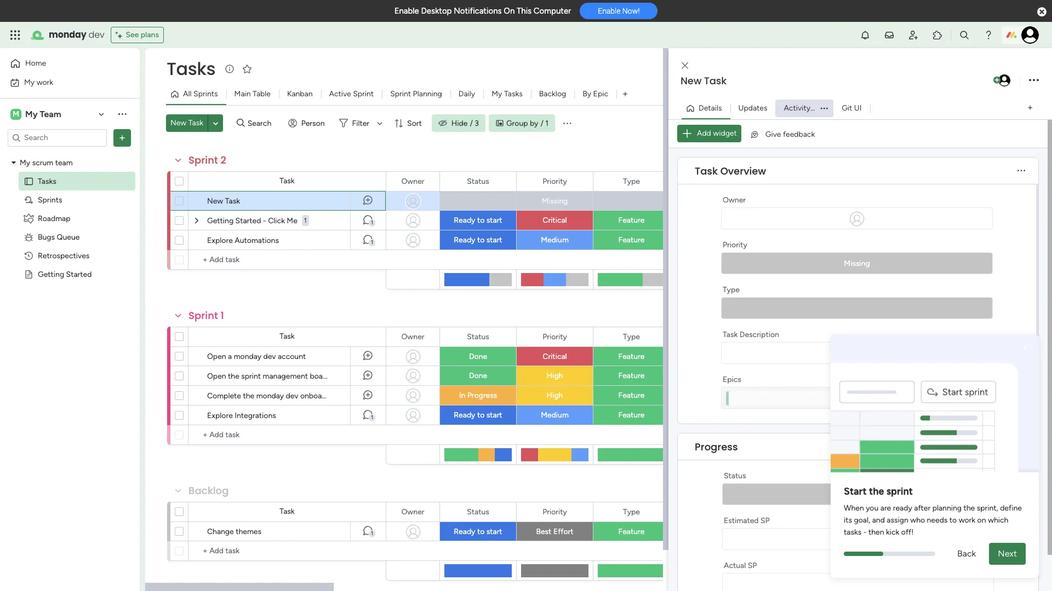 Task type: vqa. For each thing, say whether or not it's contained in the screenshot.
main content
no



Task type: describe. For each thing, give the bounding box(es) containing it.
start for integrations
[[487, 411, 502, 420]]

complete
[[207, 392, 241, 401]]

dapulse close image
[[1038, 7, 1047, 18]]

feedback
[[783, 130, 815, 139]]

sprint for start
[[887, 486, 913, 498]]

the for complete
[[243, 392, 254, 401]]

0 vertical spatial close image
[[682, 62, 688, 70]]

best effort
[[536, 528, 574, 537]]

activity log
[[784, 103, 826, 113]]

my tasks
[[492, 89, 523, 99]]

me
[[287, 216, 298, 226]]

1 horizontal spatial close image
[[1021, 343, 1031, 354]]

sprint for open
[[241, 372, 261, 381]]

help image
[[983, 30, 994, 41]]

by
[[530, 119, 538, 128]]

epic
[[593, 89, 608, 99]]

start for automations
[[487, 236, 502, 245]]

best
[[536, 528, 552, 537]]

management
[[263, 372, 308, 381]]

task inside new task field
[[704, 74, 727, 88]]

0 vertical spatial tasks
[[167, 56, 215, 81]]

estimated
[[724, 517, 759, 526]]

- inside when you are ready after planning the sprint, define its goal, and assign who needs to work on which tasks - then kick off!
[[864, 528, 867, 538]]

next button
[[989, 544, 1026, 566]]

getting for getting started - click me
[[207, 216, 234, 226]]

ready for explore automations
[[454, 236, 475, 245]]

after
[[914, 504, 931, 514]]

Sprint 2 field
[[186, 153, 229, 168]]

main table
[[234, 89, 271, 99]]

needs
[[927, 516, 948, 526]]

log
[[813, 103, 826, 113]]

hide
[[452, 119, 468, 128]]

sprint planning
[[390, 89, 442, 99]]

main
[[234, 89, 251, 99]]

1 owner field from the top
[[399, 176, 427, 188]]

1 + add task text field from the top
[[194, 254, 283, 267]]

1 start from the top
[[487, 216, 502, 225]]

caret down image
[[12, 159, 16, 167]]

git ui
[[842, 103, 862, 113]]

retrospectives
[[38, 251, 90, 261]]

ready to start for themes
[[454, 528, 502, 537]]

change
[[207, 528, 234, 537]]

2 / from the left
[[541, 119, 544, 128]]

1 feature from the top
[[619, 216, 645, 225]]

my tasks button
[[484, 86, 531, 103]]

sp for actual sp
[[748, 562, 757, 571]]

and
[[872, 516, 885, 526]]

active sprint
[[329, 89, 374, 99]]

ready
[[893, 504, 912, 514]]

to for explore automations
[[477, 236, 485, 245]]

sp for estimated sp
[[761, 517, 770, 526]]

you
[[866, 504, 879, 514]]

v2 search image
[[237, 117, 245, 129]]

0 vertical spatial add view image
[[623, 90, 628, 98]]

activity log button
[[776, 99, 834, 117]]

all sprints button
[[166, 86, 226, 103]]

priority for first priority field from the top
[[543, 177, 567, 186]]

backlog button
[[531, 86, 575, 103]]

2 priority field from the top
[[540, 331, 570, 343]]

notifications
[[454, 6, 502, 16]]

type for sprint 2
[[623, 177, 640, 186]]

options image inside activity log button
[[816, 105, 832, 112]]

its
[[844, 516, 852, 526]]

person button
[[284, 115, 331, 132]]

assign
[[887, 516, 909, 526]]

explore integrations
[[207, 412, 276, 421]]

ready for change themes
[[454, 528, 475, 537]]

sprint planning button
[[382, 86, 450, 103]]

to for explore integrations
[[477, 411, 485, 420]]

type for backlog
[[623, 508, 640, 517]]

are
[[881, 504, 891, 514]]

my for my team
[[25, 109, 38, 119]]

to for change themes
[[477, 528, 485, 537]]

monday for open
[[234, 352, 261, 362]]

give feedback button
[[746, 126, 820, 143]]

start for themes
[[487, 528, 502, 537]]

list box containing my scrum team
[[0, 151, 140, 432]]

on
[[978, 516, 986, 526]]

my team
[[25, 109, 61, 119]]

1 horizontal spatial add view image
[[1028, 104, 1033, 112]]

give feedback
[[766, 130, 815, 139]]

new task inside new task field
[[681, 74, 727, 88]]

1 inside sprint 1 field
[[221, 309, 224, 323]]

2 + add task text field from the top
[[194, 429, 283, 442]]

Sprint 1 field
[[186, 309, 227, 323]]

this
[[517, 6, 532, 16]]

git
[[842, 103, 852, 113]]

1 horizontal spatial new
[[207, 197, 223, 206]]

roadmap
[[38, 214, 70, 223]]

more dots image for progress
[[1018, 443, 1025, 451]]

person
[[301, 119, 325, 128]]

on
[[504, 6, 515, 16]]

3 feature from the top
[[619, 352, 645, 362]]

priority for 3rd priority field from the top
[[543, 508, 567, 517]]

explore for explore integrations
[[207, 412, 233, 421]]

scrum
[[32, 158, 53, 167]]

workspace options image
[[117, 109, 128, 120]]

updates
[[739, 103, 768, 113]]

3 priority field from the top
[[540, 507, 570, 519]]

off!
[[902, 528, 914, 538]]

started for getting started
[[66, 270, 92, 279]]

monday dev
[[49, 29, 104, 41]]

effort
[[553, 528, 574, 537]]

5 feature from the top
[[619, 391, 645, 401]]

home
[[25, 59, 46, 68]]

lottie animation image
[[831, 339, 1039, 477]]

1 horizontal spatial progress
[[695, 440, 738, 454]]

lottie animation element
[[831, 335, 1039, 477]]

2 vertical spatial new task
[[207, 197, 240, 206]]

1 button for explore integrations
[[350, 406, 386, 426]]

0 horizontal spatial dev
[[89, 29, 104, 41]]

give
[[766, 130, 781, 139]]

priority for second priority field from the bottom
[[543, 332, 567, 342]]

public board image
[[24, 176, 34, 187]]

enable now! button
[[580, 3, 658, 19]]

explore automations
[[207, 236, 279, 246]]

kanban
[[287, 89, 313, 99]]

sort button
[[390, 115, 429, 132]]

my for my scrum team
[[20, 158, 30, 167]]

start
[[844, 486, 867, 498]]

dapulse addbtn image
[[994, 77, 1001, 84]]

group by / 1
[[506, 119, 549, 128]]

task inside new task button
[[188, 118, 203, 128]]

maria williams image
[[998, 73, 1012, 88]]

add to favorites image
[[242, 63, 253, 74]]

onboarding
[[300, 392, 340, 401]]

automations
[[235, 236, 279, 246]]

then
[[869, 528, 884, 538]]

1 button for explore automations
[[350, 231, 386, 250]]

owner field for sprint 1
[[399, 331, 427, 343]]

team
[[40, 109, 61, 119]]

click
[[268, 216, 285, 226]]

more dots image for task overview
[[1018, 167, 1025, 175]]

2 feature from the top
[[619, 236, 645, 245]]

the for start
[[869, 486, 884, 498]]

daily
[[459, 89, 475, 99]]

invite members image
[[908, 30, 919, 41]]

bugs
[[38, 233, 55, 242]]

actual
[[724, 562, 746, 571]]

1 button for getting started - click me
[[350, 211, 386, 231]]

overview
[[721, 164, 766, 178]]

New Task field
[[678, 74, 991, 88]]

Search field
[[245, 116, 278, 131]]

queue
[[57, 233, 80, 242]]

getting started - click me
[[207, 216, 298, 226]]

options image
[[1029, 73, 1039, 88]]



Task type: locate. For each thing, give the bounding box(es) containing it.
2 vertical spatial priority field
[[540, 507, 570, 519]]

open up "complete"
[[207, 372, 226, 381]]

1 vertical spatial high
[[547, 391, 563, 401]]

sprint down open a monday dev account
[[241, 372, 261, 381]]

2 horizontal spatial new
[[681, 74, 702, 88]]

sprint for sprint 1
[[189, 309, 218, 323]]

task overview
[[695, 164, 766, 178]]

1 horizontal spatial dev
[[263, 352, 276, 362]]

change themes
[[207, 528, 261, 537]]

enable left now!
[[598, 7, 621, 15]]

Backlog field
[[186, 485, 232, 499]]

status field for sprint 2
[[464, 176, 492, 188]]

dapulse drag 2 image
[[670, 308, 674, 320]]

add
[[697, 129, 711, 138]]

maria williams image
[[1022, 26, 1039, 44]]

table
[[253, 89, 271, 99]]

monday down open the sprint management board
[[256, 392, 284, 401]]

enable inside enable now! button
[[598, 7, 621, 15]]

close image
[[682, 62, 688, 70], [1021, 343, 1031, 354]]

dev down the management
[[286, 392, 298, 401]]

add view image
[[623, 90, 628, 98], [1028, 104, 1033, 112]]

ui
[[854, 103, 862, 113]]

open a monday dev account
[[207, 352, 306, 362]]

new up the details button
[[681, 74, 702, 88]]

1 horizontal spatial -
[[857, 395, 860, 403]]

1 / from the left
[[470, 119, 473, 128]]

sprints right 'all'
[[194, 89, 218, 99]]

menu image
[[562, 118, 573, 129]]

define
[[1000, 504, 1022, 514]]

open for open the sprint management board
[[207, 372, 226, 381]]

open for open a monday dev account
[[207, 352, 226, 362]]

Priority field
[[540, 176, 570, 188], [540, 331, 570, 343], [540, 507, 570, 519]]

0 horizontal spatial new
[[170, 118, 186, 128]]

new inside new task button
[[170, 118, 186, 128]]

Tasks field
[[164, 56, 218, 81]]

2 start from the top
[[487, 236, 502, 245]]

account
[[278, 352, 306, 362]]

new
[[681, 74, 702, 88], [170, 118, 186, 128], [207, 197, 223, 206]]

0 vertical spatial priority field
[[540, 176, 570, 188]]

2 vertical spatial tasks
[[38, 177, 56, 186]]

sprint for sprint planning
[[390, 89, 411, 99]]

1 vertical spatial progress
[[695, 440, 738, 454]]

+ add task text field down explore automations on the top left of the page
[[194, 254, 283, 267]]

ready for explore integrations
[[454, 411, 475, 420]]

2 medium from the top
[[541, 411, 569, 420]]

add view image right "epic"
[[623, 90, 628, 98]]

owner field for backlog
[[399, 507, 427, 519]]

0 horizontal spatial close image
[[682, 62, 688, 70]]

0 vertical spatial owner field
[[399, 176, 427, 188]]

2 explore from the top
[[207, 412, 233, 421]]

1 vertical spatial sp
[[748, 562, 757, 571]]

search everything image
[[959, 30, 970, 41]]

1 vertical spatial done
[[469, 372, 487, 381]]

the inside when you are ready after planning the sprint, define its goal, and assign who needs to work on which tasks - then kick off!
[[964, 504, 975, 514]]

2 done from the top
[[469, 372, 487, 381]]

getting up explore automations on the top left of the page
[[207, 216, 234, 226]]

1 priority field from the top
[[540, 176, 570, 188]]

0 vertical spatial getting
[[207, 216, 234, 226]]

0 horizontal spatial tasks
[[38, 177, 56, 186]]

backlog inside field
[[189, 485, 229, 498]]

1 vertical spatial work
[[959, 516, 976, 526]]

1 vertical spatial critical
[[543, 352, 567, 362]]

explore down "complete"
[[207, 412, 233, 421]]

enable now!
[[598, 7, 640, 15]]

work inside when you are ready after planning the sprint, define its goal, and assign who needs to work on which tasks - then kick off!
[[959, 516, 976, 526]]

new inside new task field
[[681, 74, 702, 88]]

+ add task text field down explore integrations
[[194, 429, 283, 442]]

new task inside new task button
[[170, 118, 203, 128]]

1 high from the top
[[547, 372, 563, 381]]

sprint 1
[[189, 309, 224, 323]]

enable
[[394, 6, 419, 16], [598, 7, 621, 15]]

/ left 3
[[470, 119, 473, 128]]

2 horizontal spatial tasks
[[504, 89, 523, 99]]

4 ready from the top
[[454, 528, 475, 537]]

1 horizontal spatial sprint
[[887, 486, 913, 498]]

back
[[957, 549, 976, 560]]

1 critical from the top
[[543, 216, 567, 225]]

options image
[[816, 105, 832, 112], [117, 132, 128, 143]]

1 ready from the top
[[454, 216, 475, 225]]

1 horizontal spatial options image
[[816, 105, 832, 112]]

1 status field from the top
[[464, 176, 492, 188]]

sprint up 'ready'
[[887, 486, 913, 498]]

getting right public board image
[[38, 270, 64, 279]]

arrow down image
[[373, 117, 386, 130]]

a
[[228, 352, 232, 362]]

work
[[37, 78, 53, 87], [959, 516, 976, 526]]

2 vertical spatial dev
[[286, 392, 298, 401]]

4 ready to start from the top
[[454, 528, 502, 537]]

enable for enable desktop notifications on this computer
[[394, 6, 419, 16]]

by epic button
[[575, 86, 617, 103]]

to inside when you are ready after planning the sprint, define its goal, and assign who needs to work on which tasks - then kick off!
[[950, 516, 957, 526]]

1 vertical spatial missing
[[844, 259, 870, 269]]

1 button for change themes
[[350, 522, 386, 542]]

inbox image
[[884, 30, 895, 41]]

tasks up 'all'
[[167, 56, 215, 81]]

1 horizontal spatial started
[[235, 216, 261, 226]]

0 vertical spatial monday
[[49, 29, 86, 41]]

backlog for "backlog" button
[[539, 89, 566, 99]]

1 vertical spatial getting
[[38, 270, 64, 279]]

active sprint button
[[321, 86, 382, 103]]

3 start from the top
[[487, 411, 502, 420]]

now!
[[623, 7, 640, 15]]

1 vertical spatial new task
[[170, 118, 203, 128]]

work left on
[[959, 516, 976, 526]]

options image left git at the top
[[816, 105, 832, 112]]

open the sprint management board
[[207, 372, 330, 381]]

in progress
[[459, 391, 497, 401]]

2 critical from the top
[[543, 352, 567, 362]]

0 horizontal spatial getting
[[38, 270, 64, 279]]

2 vertical spatial monday
[[256, 392, 284, 401]]

/ right by
[[541, 119, 544, 128]]

by
[[583, 89, 591, 99]]

4 feature from the top
[[619, 372, 645, 381]]

work inside "my work" button
[[37, 78, 53, 87]]

details
[[699, 103, 722, 113]]

getting for getting started
[[38, 270, 64, 279]]

2 vertical spatial status field
[[464, 507, 492, 519]]

my right caret down image
[[20, 158, 30, 167]]

options image down "workspace options" icon
[[117, 132, 128, 143]]

0 vertical spatial sprints
[[194, 89, 218, 99]]

my inside button
[[24, 78, 35, 87]]

0 vertical spatial sp
[[761, 517, 770, 526]]

explore
[[207, 236, 233, 246], [207, 412, 233, 421]]

monday for complete
[[256, 392, 284, 401]]

3 ready to start from the top
[[454, 411, 502, 420]]

themes
[[236, 528, 261, 537]]

ready to start for automations
[[454, 236, 502, 245]]

medium for explore integrations
[[541, 411, 569, 420]]

computer
[[534, 6, 571, 16]]

done
[[469, 352, 487, 362], [469, 372, 487, 381]]

0 horizontal spatial add view image
[[623, 90, 628, 98]]

new task up getting started - click me
[[207, 197, 240, 206]]

actual sp
[[724, 562, 757, 571]]

+ add task text field down 'change themes' at the bottom left of the page
[[194, 545, 283, 558]]

see plans button
[[111, 27, 164, 43]]

1 type field from the top
[[620, 176, 643, 188]]

0 horizontal spatial missing
[[542, 197, 568, 206]]

my inside "button"
[[492, 89, 502, 99]]

monday right a
[[234, 352, 261, 362]]

0 vertical spatial new
[[681, 74, 702, 88]]

sprint
[[241, 372, 261, 381], [887, 486, 913, 498]]

1 vertical spatial owner field
[[399, 331, 427, 343]]

notifications image
[[860, 30, 871, 41]]

1 vertical spatial type field
[[620, 331, 643, 343]]

0 vertical spatial open
[[207, 352, 226, 362]]

1 vertical spatial started
[[66, 270, 92, 279]]

1 done from the top
[[469, 352, 487, 362]]

1 vertical spatial priority field
[[540, 331, 570, 343]]

2 ready to start from the top
[[454, 236, 502, 245]]

started down retrospectives
[[66, 270, 92, 279]]

1 medium from the top
[[541, 236, 569, 245]]

0 vertical spatial new task
[[681, 74, 727, 88]]

1 vertical spatial explore
[[207, 412, 233, 421]]

1 open from the top
[[207, 352, 226, 362]]

1 vertical spatial status field
[[464, 331, 492, 343]]

2 vertical spatial type field
[[620, 507, 643, 519]]

0 vertical spatial backlog
[[539, 89, 566, 99]]

7 feature from the top
[[619, 528, 645, 537]]

backlog
[[539, 89, 566, 99], [189, 485, 229, 498]]

description
[[740, 330, 779, 340]]

sp right estimated
[[761, 517, 770, 526]]

0 horizontal spatial enable
[[394, 6, 419, 16]]

0 vertical spatial explore
[[207, 236, 233, 246]]

work down home
[[37, 78, 53, 87]]

1 vertical spatial options image
[[117, 132, 128, 143]]

my for my work
[[24, 78, 35, 87]]

integrations
[[235, 412, 276, 421]]

open left a
[[207, 352, 226, 362]]

2 ready from the top
[[454, 236, 475, 245]]

started
[[235, 216, 261, 226], [66, 270, 92, 279]]

apps image
[[932, 30, 943, 41]]

1 horizontal spatial /
[[541, 119, 544, 128]]

backlog up menu icon
[[539, 89, 566, 99]]

1 horizontal spatial backlog
[[539, 89, 566, 99]]

4 start from the top
[[487, 528, 502, 537]]

2 more dots image from the top
[[1018, 443, 1025, 451]]

1 horizontal spatial sprints
[[194, 89, 218, 99]]

explore left automations
[[207, 236, 233, 246]]

explore for explore automations
[[207, 236, 233, 246]]

main table button
[[226, 86, 279, 103]]

workspace selection element
[[10, 108, 63, 121]]

3 type field from the top
[[620, 507, 643, 519]]

filter button
[[335, 115, 386, 132]]

more dots image
[[1018, 167, 1025, 175], [1018, 443, 1025, 451]]

Search in workspace field
[[23, 132, 92, 144]]

2 status field from the top
[[464, 331, 492, 343]]

getting started
[[38, 270, 92, 279]]

kick
[[886, 528, 900, 538]]

sprints up roadmap at top left
[[38, 195, 62, 205]]

list box
[[0, 151, 140, 432]]

started for getting started - click me
[[235, 216, 261, 226]]

1 vertical spatial dev
[[263, 352, 276, 362]]

the down a
[[228, 372, 239, 381]]

add widget button
[[677, 125, 741, 143]]

0 vertical spatial dev
[[89, 29, 104, 41]]

sprints
[[194, 89, 218, 99], [38, 195, 62, 205]]

new down 'all'
[[170, 118, 186, 128]]

0 horizontal spatial work
[[37, 78, 53, 87]]

1 horizontal spatial enable
[[598, 7, 621, 15]]

3 + add task text field from the top
[[194, 545, 283, 558]]

progress
[[467, 391, 497, 401], [695, 440, 738, 454]]

type field for 2
[[620, 176, 643, 188]]

backlog inside button
[[539, 89, 566, 99]]

0 vertical spatial options image
[[816, 105, 832, 112]]

1 vertical spatial sprint
[[887, 486, 913, 498]]

my for my tasks
[[492, 89, 502, 99]]

progress bar
[[844, 552, 883, 557]]

the left sprint,
[[964, 504, 975, 514]]

+ Add task text field
[[194, 254, 283, 267], [194, 429, 283, 442], [194, 545, 283, 558]]

1
[[545, 119, 549, 128], [304, 217, 307, 225], [371, 220, 373, 226], [371, 240, 373, 246], [221, 309, 224, 323], [371, 415, 373, 421], [371, 531, 373, 538]]

planning
[[413, 89, 442, 99]]

sp right the actual
[[748, 562, 757, 571]]

my right daily
[[492, 89, 502, 99]]

m
[[13, 109, 19, 119]]

1 vertical spatial sprints
[[38, 195, 62, 205]]

0 horizontal spatial -
[[263, 216, 266, 226]]

when you are ready after planning the sprint, define its goal, and assign who needs to work on which tasks - then kick off!
[[844, 504, 1022, 538]]

3
[[475, 119, 479, 128]]

2 horizontal spatial -
[[864, 528, 867, 538]]

2 horizontal spatial new task
[[681, 74, 727, 88]]

tasks
[[167, 56, 215, 81], [504, 89, 523, 99], [38, 177, 56, 186]]

sort
[[407, 119, 422, 128]]

2 vertical spatial new
[[207, 197, 223, 206]]

all
[[183, 89, 192, 99]]

dev for complete
[[286, 392, 298, 401]]

2 open from the top
[[207, 372, 226, 381]]

owner
[[401, 177, 425, 186], [723, 196, 746, 205], [401, 332, 425, 342], [401, 508, 425, 517]]

0 vertical spatial more dots image
[[1018, 167, 1025, 175]]

3 ready from the top
[[454, 411, 475, 420]]

0 vertical spatial type field
[[620, 176, 643, 188]]

angle down image
[[213, 119, 218, 127]]

sp
[[761, 517, 770, 526], [748, 562, 757, 571]]

my
[[24, 78, 35, 87], [492, 89, 502, 99], [25, 109, 38, 119], [20, 158, 30, 167]]

1 horizontal spatial missing
[[844, 259, 870, 269]]

1 explore from the top
[[207, 236, 233, 246]]

add view image down options image
[[1028, 104, 1033, 112]]

start
[[487, 216, 502, 225], [487, 236, 502, 245], [487, 411, 502, 420], [487, 528, 502, 537]]

dev for open
[[263, 352, 276, 362]]

6 feature from the top
[[619, 411, 645, 420]]

1 more dots image from the top
[[1018, 167, 1025, 175]]

backlog up change
[[189, 485, 229, 498]]

1 horizontal spatial sp
[[761, 517, 770, 526]]

workspace image
[[10, 108, 21, 120]]

ready to start for integrations
[[454, 411, 502, 420]]

daily button
[[450, 86, 484, 103]]

0 vertical spatial high
[[547, 372, 563, 381]]

group
[[506, 119, 528, 128]]

2 type field from the top
[[620, 331, 643, 343]]

my right 'workspace' image
[[25, 109, 38, 119]]

1 vertical spatial tasks
[[504, 89, 523, 99]]

the
[[228, 372, 239, 381], [243, 392, 254, 401], [869, 486, 884, 498], [964, 504, 975, 514]]

monday up home button
[[49, 29, 86, 41]]

dev left the see
[[89, 29, 104, 41]]

1 vertical spatial new
[[170, 118, 186, 128]]

0 vertical spatial started
[[235, 216, 261, 226]]

2 high from the top
[[547, 391, 563, 401]]

type for sprint 1
[[623, 332, 640, 342]]

1 vertical spatial backlog
[[189, 485, 229, 498]]

sprints inside button
[[194, 89, 218, 99]]

2 owner field from the top
[[399, 331, 427, 343]]

new task up the details button
[[681, 74, 727, 88]]

home button
[[7, 55, 118, 72]]

0 vertical spatial status field
[[464, 176, 492, 188]]

3 owner field from the top
[[399, 507, 427, 519]]

0 horizontal spatial sprints
[[38, 195, 62, 205]]

medium for explore automations
[[541, 236, 569, 245]]

1 horizontal spatial tasks
[[167, 56, 215, 81]]

enable for enable now!
[[598, 7, 621, 15]]

0 vertical spatial progress
[[467, 391, 497, 401]]

1 vertical spatial -
[[857, 395, 860, 403]]

the up the integrations
[[243, 392, 254, 401]]

new down sprint 2 field
[[207, 197, 223, 206]]

my down home
[[24, 78, 35, 87]]

widget
[[713, 129, 737, 138]]

3 status field from the top
[[464, 507, 492, 519]]

dev up open the sprint management board
[[263, 352, 276, 362]]

to
[[477, 216, 485, 225], [477, 236, 485, 245], [477, 411, 485, 420], [950, 516, 957, 526], [477, 528, 485, 537]]

2 vertical spatial owner field
[[399, 507, 427, 519]]

1 horizontal spatial work
[[959, 516, 976, 526]]

my inside workspace selection element
[[25, 109, 38, 119]]

0 horizontal spatial /
[[470, 119, 473, 128]]

medium
[[541, 236, 569, 245], [541, 411, 569, 420]]

tasks up group
[[504, 89, 523, 99]]

2
[[221, 153, 226, 167]]

0 horizontal spatial progress
[[467, 391, 497, 401]]

1 ready to start from the top
[[454, 216, 502, 225]]

select product image
[[10, 30, 21, 41]]

which
[[988, 516, 1009, 526]]

1 vertical spatial close image
[[1021, 343, 1031, 354]]

goal,
[[854, 516, 870, 526]]

0 vertical spatial -
[[263, 216, 266, 226]]

0 vertical spatial done
[[469, 352, 487, 362]]

enable left desktop
[[394, 6, 419, 16]]

status field for backlog
[[464, 507, 492, 519]]

complete the monday dev onboarding flow
[[207, 392, 356, 401]]

0 vertical spatial + add task text field
[[194, 254, 283, 267]]

the up you
[[869, 486, 884, 498]]

add widget
[[697, 129, 737, 138]]

estimated sp
[[724, 517, 770, 526]]

type field for 1
[[620, 331, 643, 343]]

desktop
[[421, 6, 452, 16]]

0 vertical spatial sprint
[[241, 372, 261, 381]]

activity
[[784, 103, 811, 113]]

0 horizontal spatial started
[[66, 270, 92, 279]]

2 vertical spatial + add task text field
[[194, 545, 283, 558]]

epics
[[723, 375, 742, 385]]

1 vertical spatial monday
[[234, 352, 261, 362]]

sprint for sprint 2
[[189, 153, 218, 167]]

option
[[0, 153, 140, 155]]

1 vertical spatial open
[[207, 372, 226, 381]]

1 vertical spatial add view image
[[1028, 104, 1033, 112]]

tasks inside "button"
[[504, 89, 523, 99]]

my scrum team
[[20, 158, 73, 167]]

planning
[[933, 504, 962, 514]]

tasks right public board icon
[[38, 177, 56, 186]]

new task left angle down image
[[170, 118, 203, 128]]

1 horizontal spatial new task
[[207, 197, 240, 206]]

my work button
[[7, 74, 118, 91]]

details button
[[682, 99, 730, 117]]

backlog for backlog field
[[189, 485, 229, 498]]

the for open
[[228, 372, 239, 381]]

started up explore automations on the top left of the page
[[235, 216, 261, 226]]

0 vertical spatial missing
[[542, 197, 568, 206]]

show board description image
[[223, 64, 236, 75]]

0 vertical spatial work
[[37, 78, 53, 87]]

flow
[[341, 392, 356, 401]]

Owner field
[[399, 176, 427, 188], [399, 331, 427, 343], [399, 507, 427, 519]]

Status field
[[464, 176, 492, 188], [464, 331, 492, 343], [464, 507, 492, 519]]

1 horizontal spatial getting
[[207, 216, 234, 226]]

public board image
[[24, 269, 34, 280]]

kanban button
[[279, 86, 321, 103]]

Type field
[[620, 176, 643, 188], [620, 331, 643, 343], [620, 507, 643, 519]]

updates button
[[730, 99, 776, 117]]



